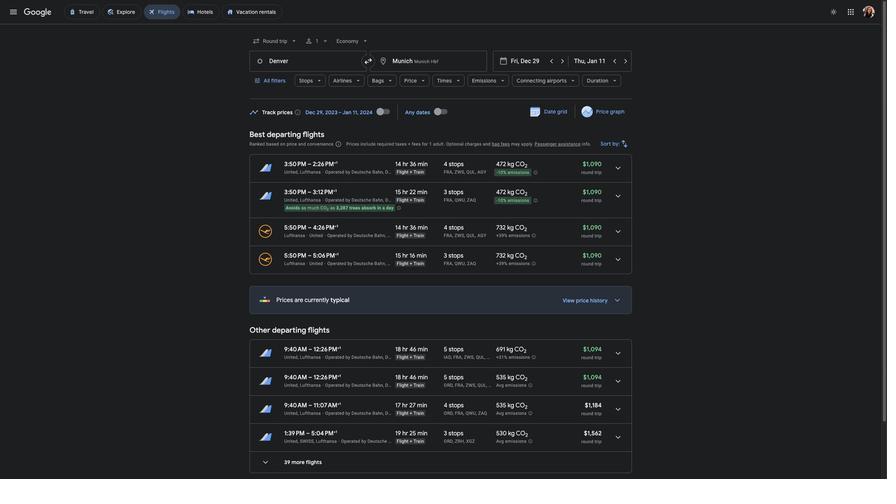 Task type: vqa. For each thing, say whether or not it's contained in the screenshot.
the bottom 472
yes



Task type: locate. For each thing, give the bounding box(es) containing it.
– for 9:40 am text field
[[309, 374, 312, 382]]

leaves denver international airport at 5:50 pm on friday, december 29 and arrives at munich hbf at 4:26 pm on saturday, december 30. element
[[284, 224, 338, 232]]

535 for 4 stops
[[496, 402, 507, 410]]

2 4 stops fra , zws , qul , agy from the top
[[444, 224, 487, 238]]

round for $1,562 text field on the bottom of page
[[582, 440, 594, 445]]

best departing flights
[[250, 130, 325, 139]]

2 vertical spatial qwu
[[466, 411, 476, 416]]

2 9:40 am from the top
[[284, 374, 307, 382]]

qwu down layover (1 of 4) is a 1 hr 6 min layover at frankfurt airport in frankfurt. layover (2 of 4) is a 6 min layover at stuttgart central station in stuttgart. layover (3 of 4) is a 2 min layover at ulm hbf in ulm. layover (4 of 4) is a 2 min layover at munich augsburg hbf in munich. element
[[455, 261, 465, 266]]

1 vertical spatial 9:40 am – 12:26 pm + 1
[[284, 374, 341, 382]]

46 for 691
[[410, 346, 417, 354]]

2 vertical spatial operated by deutsche bahn, deutsche bahn, deutsche bahn
[[325, 411, 451, 416]]

1 vertical spatial 3 stops fra , qwu , zaq
[[444, 252, 476, 266]]

0 vertical spatial  image
[[325, 261, 326, 266]]

qul inside 5 stops iad , fra , zws , qul , agy
[[476, 355, 485, 360]]

2 535 kg co 2 from the top
[[496, 402, 528, 411]]

qul
[[467, 170, 475, 175], [467, 233, 475, 238], [476, 355, 485, 360], [478, 383, 487, 388]]

2 14 from the top
[[396, 224, 401, 232]]

1 inside 1:39 pm – 5:04 pm + 1
[[336, 430, 337, 435]]

round for 1094 us dollars text box in the right of the page
[[582, 383, 594, 389]]

12:26 pm up arrival time: 11:07 am on  saturday, december 30. text field
[[314, 374, 338, 382]]

trip down $1,094 text box
[[595, 355, 602, 361]]

leaves denver international airport at 1:39 pm on friday, december 29 and arrives at munich hbf at 5:04 pm on saturday, december 30. element
[[284, 430, 337, 438]]

0 vertical spatial avg emissions
[[496, 383, 527, 388]]

5 inside 5 stops ord , fra , zws , qul , agy
[[444, 374, 448, 382]]

1 horizontal spatial price
[[576, 298, 589, 304]]

1 total duration 14 hr 36 min. element from the top
[[396, 161, 444, 169]]

Departure time: 3:50 PM. text field
[[284, 161, 306, 168]]

46
[[410, 346, 417, 354], [410, 374, 417, 382]]

layover (1 of 3) is a 1 hr 55 min layover at o'hare international airport in chicago. layover (2 of 3) is a 2 hr 58 min layover at zurich airport in zürich. layover (3 of 3) is a 2 min layover at bregenz in bregenz. element
[[444, 439, 493, 445]]

lufthansa down leaves denver international airport at 9:40 am on friday, december 29 and arrives at munich hbf at 11:07 am on saturday, december 30. element
[[300, 411, 321, 416]]

2 vertical spatial 4
[[444, 402, 448, 410]]

2 $1,094 round trip from the top
[[582, 374, 602, 389]]

agy inside 5 stops iad , fra , zws , qul , agy
[[487, 355, 496, 360]]

flights
[[303, 130, 325, 139], [308, 326, 330, 335], [306, 459, 322, 466]]

1 horizontal spatial fees
[[501, 142, 510, 147]]

and left bag
[[483, 142, 491, 147]]

avg up 530
[[496, 411, 504, 416]]

4 stops ord , fra , qwu , zaq
[[444, 402, 488, 416]]

flight for layover (1 of 3) is a 1 hr 55 min layover at o'hare international airport in chicago. layover (2 of 3) is a 2 hr 58 min layover at zurich airport in zürich. layover (3 of 3) is a 2 min layover at bregenz in bregenz. element
[[397, 439, 409, 444]]

trip inside the $1,184 round trip
[[595, 411, 602, 417]]

3 inside '3 stops ord , zrh , xgz'
[[444, 430, 447, 438]]

None text field
[[250, 51, 367, 72], [370, 51, 487, 72], [250, 51, 367, 72], [370, 51, 487, 72]]

hr inside 19 hr 25 min flight + train
[[403, 430, 408, 438]]

0 vertical spatial $1,094
[[584, 346, 602, 354]]

operated by deutsche bahn, deutsche bahn, deutsche bahn for 17 hr 27 min
[[325, 411, 451, 416]]

kg for layover (1 of 3) is a 1 hr 55 min layover at o'hare international airport in chicago. layover (2 of 3) is a 2 hr 58 min layover at zurich airport in zürich. layover (3 of 3) is a 2 min layover at bregenz in bregenz. element
[[508, 430, 515, 438]]

5 for 535
[[444, 374, 448, 382]]

train inside 15 hr 22 min flight + train
[[414, 198, 424, 203]]

535 up 530
[[496, 402, 507, 410]]

36
[[410, 161, 417, 168], [410, 224, 417, 232]]

min for layover (1 of 3) is a 1 hr 55 min layover at o'hare international airport in chicago. layover (2 of 3) is a 2 hr 58 min layover at zurich airport in zürich. layover (3 of 3) is a 2 min layover at bregenz in bregenz. element
[[418, 430, 428, 438]]

2 732 from the top
[[496, 252, 506, 260]]

price inside button
[[596, 108, 609, 115]]

5 train from the top
[[414, 355, 424, 360]]

layover (1 of 5) is a 2 hr 29 min layover at dulles international airport in washington. layover (2 of 5) is a 1 hr 41 min layover at frankfurt airport in frankfurt. layover (3 of 5) is a 6 min layover at stuttgart central station in stuttgart. layover (4 of 5) is a 2 min layover at ulm hbf in ulm. layover (5 of 5) is a 2 min layover at munich augsburg hbf in munich. element
[[444, 355, 496, 361]]

1 vertical spatial 5 stops flight. element
[[444, 374, 464, 383]]

0 vertical spatial 535
[[496, 374, 507, 382]]

2 $1,094 from the top
[[584, 374, 602, 382]]

by
[[346, 170, 351, 175], [346, 198, 351, 203], [348, 233, 353, 238], [348, 261, 353, 266], [346, 355, 351, 360], [346, 383, 351, 388], [346, 411, 351, 416], [362, 439, 367, 444]]

avg down 530
[[496, 439, 504, 444]]

1 vertical spatial ord
[[444, 411, 453, 416]]

1 vertical spatial flights
[[308, 326, 330, 335]]

1 vertical spatial leaves denver international airport at 9:40 am on friday, december 29 and arrives at munich hbf at 12:26 pm on saturday, december 30. element
[[284, 374, 341, 382]]

learn more about tracked prices image
[[294, 109, 301, 116]]

assistance
[[558, 142, 581, 147]]

flight inside 15 hr 22 min flight + train
[[397, 198, 409, 203]]

0 vertical spatial avg
[[496, 383, 504, 388]]

5 stops flight. element for 691
[[444, 346, 464, 355]]

round inside $1,562 round trip
[[582, 440, 594, 445]]

min inside 17 hr 27 min flight + train
[[417, 402, 427, 410]]

4
[[444, 161, 448, 168], [444, 224, 448, 232], [444, 402, 448, 410]]

flight details. leaves denver international airport at 9:40 am on friday, december 29 and arrives at munich hbf at 12:26 pm on saturday, december 30. image for 691
[[610, 345, 628, 363]]

1 732 from the top
[[496, 224, 506, 232]]

1 9:40 am from the top
[[284, 346, 307, 354]]

kg for layover (1 of 5) is a 1 hr 22 min layover at o'hare international airport in chicago. layover (2 of 5) is a 3 hr 6 min layover at frankfurt airport in frankfurt. layover (3 of 5) is a 6 min layover at stuttgart central station in stuttgart. layover (4 of 5) is a 2 min layover at ulm hbf in ulm. layover (5 of 5) is a 2 min layover at munich augsburg hbf in munich. element on the bottom right of page
[[508, 374, 515, 382]]

round inside the $1,184 round trip
[[582, 411, 594, 417]]

min inside 19 hr 25 min flight + train
[[418, 430, 428, 438]]

united, lufthansa down departure time: 9:40 am. text field
[[284, 411, 321, 416]]

3:50 pm
[[284, 161, 306, 168], [284, 189, 306, 196]]

1 10% from the top
[[498, 170, 507, 175]]

flight details. leaves denver international airport at 9:40 am on friday, december 29 and arrives at munich hbf at 12:26 pm on saturday, december 30. image
[[610, 345, 628, 363], [610, 373, 628, 391]]

0 vertical spatial flights
[[303, 130, 325, 139]]

ord inside 4 stops ord , fra , qwu , zaq
[[444, 411, 453, 416]]

2 3 stops fra , qwu , zaq from the top
[[444, 252, 476, 266]]

united down leaves denver international airport at 5:50 pm on friday, december 29 and arrives at munich hbf at 5:06 pm on saturday, december 30. element
[[310, 261, 323, 266]]

$1,090 round trip for 4:26 pm
[[582, 224, 602, 239]]

2 united, lufthansa from the top
[[284, 198, 321, 203]]

1 535 kg co 2 from the top
[[496, 374, 528, 383]]

$1,094 up 1094 us dollars text box in the right of the page
[[584, 346, 602, 354]]

flight inside 19 hr 25 min flight + train
[[397, 439, 409, 444]]

– inside "3:50 pm – 3:12 pm + 1"
[[308, 189, 312, 196]]

2 5:50 pm from the top
[[284, 252, 307, 260]]

5 trip from the top
[[595, 355, 602, 361]]

3 stops flight. element up zrh
[[444, 430, 464, 439]]

-10% emissions for 3 stops
[[497, 198, 530, 203]]

price button
[[400, 72, 430, 90]]

$1,090 round trip left flight details. leaves denver international airport at 5:50 pm on friday, december 29 and arrives at munich hbf at 5:06 pm on saturday, december 30. image
[[582, 252, 602, 267]]

5:04 pm
[[311, 430, 334, 438]]

1090 US dollars text field
[[583, 189, 602, 196]]

3 9:40 am from the top
[[284, 402, 307, 410]]

3:50 pm for 3:12 pm
[[284, 189, 306, 196]]

min inside 15 hr 22 min flight + train
[[418, 189, 428, 196]]

$1,094 down $1,094 text box
[[584, 374, 602, 382]]

7 flight from the top
[[397, 411, 409, 416]]

united, down 9:40 am text box
[[284, 355, 299, 360]]

prices left are
[[277, 297, 293, 304]]

total duration 14 hr 36 min. element for 732
[[396, 224, 444, 233]]

flight for the layover (1 of 5) is a 2 hr 29 min layover at dulles international airport in washington. layover (2 of 5) is a 1 hr 41 min layover at frankfurt airport in frankfurt. layover (3 of 5) is a 6 min layover at stuttgart central station in stuttgart. layover (4 of 5) is a 2 min layover at ulm hbf in ulm. layover (5 of 5) is a 2 min layover at munich augsburg hbf in munich. element
[[397, 355, 409, 360]]

8 round from the top
[[582, 440, 594, 445]]

grid
[[558, 108, 568, 115]]

times button
[[433, 72, 465, 90]]

1 total duration 18 hr 46 min. element from the top
[[396, 346, 444, 355]]

bahn up 4 stops ord , fra , qwu , zaq
[[474, 383, 484, 388]]

prices
[[346, 142, 360, 147], [277, 297, 293, 304]]

1 fees from the left
[[412, 142, 421, 147]]

7 train from the top
[[414, 411, 424, 416]]

1 $1,094 from the top
[[584, 346, 602, 354]]

lufthansa down leaves denver international airport at 3:50 pm on friday, december 29 and arrives at munich hbf at 2:26 pm on saturday, december 30. element
[[300, 170, 321, 175]]

avoids as much co2 as 3287 trees absorb in a day. learn more about this calculation. image
[[397, 206, 401, 210]]

1 vertical spatial 4 stops flight. element
[[444, 224, 464, 233]]

train down total duration 15 hr 22 min. element
[[414, 198, 424, 203]]

emissions
[[508, 170, 530, 175], [508, 198, 530, 203], [509, 233, 530, 239], [509, 261, 530, 267], [509, 355, 530, 360], [506, 383, 527, 388], [506, 411, 527, 416], [506, 439, 527, 444]]

stops up layover (1 of 4) is a 1 hr 31 min layover at frankfurt airport in frankfurt. layover (2 of 4) is a 6 min layover at stuttgart central station in stuttgart. layover (3 of 4) is a 2 min layover at ulm hbf in ulm. layover (4 of 4) is a 2 min layover at munich augsburg hbf in munich. element
[[449, 161, 464, 168]]

1 vertical spatial zaq
[[467, 261, 476, 266]]

lufthansa
[[300, 170, 321, 175], [300, 198, 321, 203], [284, 233, 305, 238], [284, 261, 305, 266], [300, 355, 321, 360], [300, 383, 321, 388], [300, 411, 321, 416], [316, 439, 337, 444]]

all filters
[[264, 77, 286, 84]]

flight details. leaves denver international airport at 3:50 pm on friday, december 29 and arrives at munich hbf at 3:12 pm on saturday, december 30. image
[[610, 187, 628, 205]]

leaves denver international airport at 5:50 pm on friday, december 29 and arrives at munich hbf at 5:06 pm on saturday, december 30. element
[[284, 252, 339, 260]]

co for layover (1 of 4) is a 1 hr 31 min layover at frankfurt airport in frankfurt. layover (2 of 4) is a 6 min layover at stuttgart central station in stuttgart. layover (3 of 4) is a 2 min layover at ulm hbf in ulm. layover (4 of 4) is a 2 min layover at munich augsburg hbf in munich. element
[[516, 161, 525, 168]]

0 vertical spatial 12:26 pm
[[314, 346, 338, 354]]

1 united from the top
[[310, 233, 323, 238]]

arrival time: 12:26 pm on  saturday, december 30. text field up arrival time: 11:07 am on  saturday, december 30. text field
[[314, 374, 341, 382]]

1 vertical spatial 4 stops fra , zws , qul , agy
[[444, 224, 487, 238]]

535 kg co 2 up 530 kg co 2
[[496, 402, 528, 411]]

train left iad
[[414, 355, 424, 360]]

14 hr 36 min flight + train up 22
[[396, 161, 428, 175]]

round for 1090 us dollars text box for 732
[[582, 262, 594, 267]]

 image
[[325, 233, 326, 238]]

+39%
[[496, 233, 508, 239], [496, 261, 508, 267]]

1 vertical spatial 5:50 pm
[[284, 252, 307, 260]]

1 vertical spatial price
[[596, 108, 609, 115]]

1 +39% emissions from the top
[[496, 233, 530, 239]]

14 down the avoids as much co2 as 3287 trees absorb in a day. learn more about this calculation. icon
[[396, 224, 401, 232]]

1 trip from the top
[[595, 170, 602, 175]]

flights up convenience
[[303, 130, 325, 139]]

trip down 1094 us dollars text box in the right of the page
[[595, 383, 602, 389]]

total duration 14 hr 36 min. element
[[396, 161, 444, 169], [396, 224, 444, 233]]

18 hr 46 min flight + train
[[396, 346, 428, 360], [396, 374, 428, 388]]

2 avg from the top
[[496, 411, 504, 416]]

-10% emissions
[[497, 170, 530, 175], [497, 198, 530, 203]]

passenger assistance button
[[535, 142, 581, 147]]

min for layover (1 of 4) is a 1 hr 31 min layover at frankfurt airport in frankfurt. layover (2 of 4) is a 6 min layover at stuttgart central station in stuttgart. layover (3 of 4) is a 2 min layover at ulm hbf in ulm. layover (4 of 4) is a 2 min layover at munich augsburg hbf in munich. element
[[418, 161, 428, 168]]

3:50 pm inside "3:50 pm – 3:12 pm + 1"
[[284, 189, 306, 196]]

+31%
[[496, 355, 508, 360]]

1 horizontal spatial price
[[596, 108, 609, 115]]

1094 US dollars text field
[[584, 346, 602, 354]]

1 vertical spatial 535 kg co 2
[[496, 402, 528, 411]]

0 vertical spatial 472 kg co 2
[[496, 161, 528, 169]]

as left much
[[302, 206, 306, 211]]

0 horizontal spatial as
[[302, 206, 306, 211]]

- for 3 stops
[[497, 198, 498, 203]]

connecting
[[517, 77, 546, 84]]

1 vertical spatial avg emissions
[[496, 411, 527, 416]]

dec 29, 2023 – jan 11, 2024
[[306, 109, 373, 116]]

2 3 stops flight. element from the top
[[444, 252, 464, 261]]

emissions for 5 stops ord , fra , zws , qul , agy
[[506, 383, 527, 388]]

departure time: 5:50 pm. text field left 5:06 pm
[[284, 252, 307, 260]]

1 horizontal spatial as
[[330, 206, 335, 211]]

bahn,
[[373, 170, 384, 175], [406, 170, 418, 175], [440, 170, 452, 175], [373, 198, 384, 203], [406, 198, 418, 203], [375, 233, 386, 238], [408, 233, 420, 238], [442, 233, 454, 238], [375, 261, 386, 266], [408, 261, 420, 266], [373, 355, 384, 360], [406, 355, 418, 360], [440, 355, 452, 360], [373, 383, 384, 388], [406, 383, 418, 388], [440, 383, 452, 388], [373, 411, 384, 416], [406, 411, 418, 416], [389, 439, 400, 444]]

3 trip from the top
[[595, 234, 602, 239]]

stops inside 5 stops iad , fra , zws , qul , agy
[[449, 346, 464, 354]]

total duration 17 hr 27 min. element
[[396, 402, 444, 411]]

2 total duration 18 hr 46 min. element from the top
[[396, 374, 444, 383]]

$1,090 left flight details. leaves denver international airport at 5:50 pm on friday, december 29 and arrives at munich hbf at 4:26 pm on saturday, december 30. image
[[583, 224, 602, 232]]

trip for 472's 1090 us dollars text box
[[595, 170, 602, 175]]

co inside 530 kg co 2
[[516, 430, 526, 438]]

535 kg co 2 for 4 stops
[[496, 402, 528, 411]]

1 for arrival time: 11:07 am on  saturday, december 30. text field
[[340, 402, 341, 407]]

stops up layover (1 of 5) is a 1 hr 22 min layover at o'hare international airport in chicago. layover (2 of 5) is a 3 hr 6 min layover at frankfurt airport in frankfurt. layover (3 of 5) is a 6 min layover at stuttgart central station in stuttgart. layover (4 of 5) is a 2 min layover at ulm hbf in ulm. layover (5 of 5) is a 2 min layover at munich augsburg hbf in munich. element on the bottom right of page
[[449, 374, 464, 382]]

14
[[396, 161, 401, 168], [396, 224, 401, 232]]

train for layover (1 of 3) is a 1 hr 55 min layover at o'hare international airport in chicago. layover (2 of 3) is a 2 hr 58 min layover at zurich airport in zürich. layover (3 of 3) is a 2 min layover at bregenz in bregenz. element
[[414, 439, 424, 444]]

0 vertical spatial qwu
[[455, 198, 465, 203]]

5 united, lufthansa from the top
[[284, 411, 321, 416]]

stops for '5 stops flight.' element corresponding to 535
[[449, 374, 464, 382]]

trip left flight details. leaves denver international airport at 3:50 pm on friday, december 29 and arrives at munich hbf at 2:26 pm on saturday, december 30. "image"
[[595, 170, 602, 175]]

1 departure time: 5:50 pm. text field from the top
[[284, 224, 307, 232]]

2 inside 691 kg co 2
[[524, 348, 527, 355]]

2 vertical spatial 9:40 am
[[284, 402, 307, 410]]

1 round from the top
[[582, 170, 594, 175]]

1 12:26 pm from the top
[[314, 346, 338, 354]]

Arrival time: 3:12 PM on  Saturday, December 30. text field
[[313, 188, 337, 196]]

1 flight from the top
[[397, 170, 409, 175]]

1 vertical spatial departure time: 5:50 pm. text field
[[284, 252, 307, 260]]

bahn up layover (1 of 3) is a 1 hr 49 min layover at frankfurt airport in frankfurt. layover (2 of 3) is a 3 min layover at würzburg in würzburg. layover (3 of 3) is a 2 min layover at nuremberg hbf in nuremberg. element
[[476, 233, 487, 238]]

fra right iad
[[454, 355, 462, 360]]

2 12:26 pm from the top
[[314, 374, 338, 382]]

15 inside 15 hr 16 min flight + train
[[396, 252, 401, 260]]

3 stops fra , qwu , zaq down layover (1 of 4) is a 1 hr 31 min layover at frankfurt airport in frankfurt. layover (2 of 4) is a 6 min layover at stuttgart central station in stuttgart. layover (3 of 4) is a 2 min layover at ulm hbf in ulm. layover (4 of 4) is a 2 min layover at munich augsburg hbf in munich. element
[[444, 189, 476, 203]]

2 vertical spatial flights
[[306, 459, 322, 466]]

united, lufthansa down 9:40 am text field
[[284, 383, 321, 388]]

swiss,
[[300, 439, 315, 444]]

zaq down layover (1 of 5) is a 1 hr 22 min layover at o'hare international airport in chicago. layover (2 of 5) is a 3 hr 6 min layover at frankfurt airport in frankfurt. layover (3 of 5) is a 6 min layover at stuttgart central station in stuttgart. layover (4 of 5) is a 2 min layover at ulm hbf in ulm. layover (5 of 5) is a 2 min layover at munich augsburg hbf in munich. element on the bottom right of page
[[478, 411, 488, 416]]

3 united, from the top
[[284, 355, 299, 360]]

$1,090 left flight details. leaves denver international airport at 5:50 pm on friday, december 29 and arrives at munich hbf at 5:06 pm on saturday, december 30. image
[[583, 252, 602, 260]]

$1,090
[[583, 161, 602, 168], [583, 189, 602, 196], [583, 224, 602, 232], [583, 252, 602, 260]]

9:40 am
[[284, 346, 307, 354], [284, 374, 307, 382], [284, 402, 307, 410]]

6 flight from the top
[[397, 383, 409, 388]]

0 vertical spatial 14 hr 36 min flight + train
[[396, 161, 428, 175]]

co inside 691 kg co 2
[[515, 346, 524, 354]]

trip down '$1,562'
[[595, 440, 602, 445]]

united, lufthansa
[[284, 170, 321, 175], [284, 198, 321, 203], [284, 355, 321, 360], [284, 383, 321, 388], [284, 411, 321, 416]]

1 inside 9:40 am – 11:07 am + 1
[[340, 402, 341, 407]]

$1,090 round trip left flight details. leaves denver international airport at 5:50 pm on friday, december 29 and arrives at munich hbf at 4:26 pm on saturday, december 30. image
[[582, 224, 602, 239]]

1 horizontal spatial  image
[[339, 439, 340, 444]]

2 and from the left
[[483, 142, 491, 147]]

total duration 18 hr 46 min. element for 535
[[396, 374, 444, 383]]

1 5 from the top
[[444, 346, 448, 354]]

472 for 3 stops
[[496, 189, 506, 196]]

– inside 9:40 am – 11:07 am + 1
[[309, 402, 312, 410]]

6 train from the top
[[414, 383, 424, 388]]

2 732 kg co 2 from the top
[[496, 252, 527, 261]]

price right on
[[287, 142, 297, 147]]

operated
[[325, 170, 345, 175], [325, 198, 345, 203], [327, 233, 347, 238], [327, 261, 347, 266], [325, 355, 345, 360], [325, 383, 345, 388], [325, 411, 345, 416], [341, 439, 360, 444]]

bag fees button
[[492, 142, 510, 147]]

total duration 19 hr 25 min. element
[[396, 430, 444, 439]]

0 vertical spatial 5
[[444, 346, 448, 354]]

2 flight details. leaves denver international airport at 9:40 am on friday, december 29 and arrives at munich hbf at 12:26 pm on saturday, december 30. image from the top
[[610, 373, 628, 391]]

472 kg co 2
[[496, 161, 528, 169], [496, 189, 528, 197]]

1 472 from the top
[[496, 161, 506, 168]]

min for layover (1 of 4) is a 1 hr 6 min layover at frankfurt airport in frankfurt. layover (2 of 4) is a 6 min layover at stuttgart central station in stuttgart. layover (3 of 4) is a 2 min layover at ulm hbf in ulm. layover (4 of 4) is a 2 min layover at munich augsburg hbf in munich. element
[[418, 224, 428, 232]]

1 arrival time: 12:26 pm on  saturday, december 30. text field from the top
[[314, 346, 341, 354]]

0 vertical spatial -
[[497, 170, 498, 175]]

2 fees from the left
[[501, 142, 510, 147]]

2 1090 us dollars text field from the top
[[583, 252, 602, 260]]

5:50 pm – 4:26 pm + 1
[[284, 224, 338, 232]]

1 14 from the top
[[396, 161, 401, 168]]

2 -10% emissions from the top
[[497, 198, 530, 203]]

stops up the layover (1 of 4) is a 1 hr 22 min layover at o'hare international airport in chicago. layover (2 of 4) is a 1 hr 49 min layover at frankfurt airport in frankfurt. layover (3 of 4) is a 3 min layover at würzburg in würzburg. layover (4 of 4) is a 2 min layover at nuremberg hbf in nuremberg. element on the bottom right
[[449, 402, 464, 410]]

1 14 hr 36 min flight + train from the top
[[396, 161, 428, 175]]

1090 US dollars text field
[[583, 161, 602, 168], [583, 252, 602, 260]]

2 vertical spatial avg emissions
[[496, 439, 527, 444]]

main content containing best departing flights
[[250, 103, 632, 480]]

1 1090 us dollars text field from the top
[[583, 161, 602, 168]]

0 vertical spatial 732 kg co 2
[[496, 224, 527, 233]]

round for 1090 us dollars text field
[[582, 198, 594, 203]]

1 for "arrival time: 12:26 pm on  saturday, december 30." text field related to 535
[[340, 374, 341, 379]]

3:50 pm – 2:26 pm + 1
[[284, 160, 338, 168]]

kg for the layover (1 of 5) is a 2 hr 29 min layover at dulles international airport in washington. layover (2 of 5) is a 1 hr 41 min layover at frankfurt airport in frankfurt. layover (3 of 5) is a 6 min layover at stuttgart central station in stuttgart. layover (4 of 5) is a 2 min layover at ulm hbf in ulm. layover (5 of 5) is a 2 min layover at munich augsburg hbf in munich. element
[[507, 346, 514, 354]]

lufthansa down leaves denver international airport at 5:50 pm on friday, december 29 and arrives at munich hbf at 4:26 pm on saturday, december 30. "element"
[[284, 233, 305, 238]]

price inside popup button
[[405, 77, 417, 84]]

14 down taxes
[[396, 161, 401, 168]]

0 vertical spatial 14
[[396, 161, 401, 168]]

1 vertical spatial 3:50 pm
[[284, 189, 306, 196]]

0 vertical spatial united
[[310, 233, 323, 238]]

0 vertical spatial 36
[[410, 161, 417, 168]]

15 inside 15 hr 22 min flight + train
[[396, 189, 401, 196]]

operated by deutsche bahn, deutsche bahn, deutsche bahn, deutsche bahn
[[325, 170, 484, 175], [327, 233, 487, 238], [325, 355, 484, 360], [325, 383, 484, 388]]

round
[[582, 170, 594, 175], [582, 198, 594, 203], [582, 234, 594, 239], [582, 262, 594, 267], [582, 355, 594, 361], [582, 383, 594, 389], [582, 411, 594, 417], [582, 440, 594, 445]]

2 united, from the top
[[284, 198, 299, 203]]

5:50 pm inside 5:50 pm – 4:26 pm + 1
[[284, 224, 307, 232]]

– left 2:26 pm
[[308, 161, 312, 168]]

1 5 stops flight. element from the top
[[444, 346, 464, 355]]

agy inside 5 stops ord , fra , zws , qul , agy
[[489, 383, 498, 388]]

1 vertical spatial $1,094
[[584, 374, 602, 382]]

1 472 kg co 2 from the top
[[496, 161, 528, 169]]

5:06 pm
[[313, 252, 335, 260]]

1 3 stops fra , qwu , zaq from the top
[[444, 189, 476, 203]]

operated by deutsche bahn, deutsche bahn, deutsche bahn
[[325, 198, 451, 203], [327, 261, 453, 266], [325, 411, 451, 416]]

39
[[284, 459, 290, 466]]

trip for $1,094 text box
[[595, 355, 602, 361]]

4 stops flight. element for 535
[[444, 402, 464, 411]]

avoids
[[286, 206, 300, 211]]

1 vertical spatial total duration 14 hr 36 min. element
[[396, 224, 444, 233]]

2 3:50 pm from the top
[[284, 189, 306, 196]]

18 for 535
[[396, 374, 401, 382]]

$1,184 round trip
[[582, 402, 602, 417]]

+39% right layover (1 of 3) is a 1 hr 49 min layover at frankfurt airport in frankfurt. layover (2 of 3) is a 3 min layover at würzburg in würzburg. layover (3 of 3) is a 2 min layover at nuremberg hbf in nuremberg. element
[[496, 261, 508, 267]]

Departure time: 9:40 AM. text field
[[284, 402, 307, 410]]

0 vertical spatial 4
[[444, 161, 448, 168]]

total duration 18 hr 46 min. element up "total duration 17 hr 27 min." element
[[396, 374, 444, 383]]

9:40 am – 12:26 pm + 1 up leaves denver international airport at 9:40 am on friday, december 29 and arrives at munich hbf at 11:07 am on saturday, december 30. element
[[284, 374, 341, 382]]

1 vertical spatial 4
[[444, 224, 448, 232]]

layover (1 of 4) is a 1 hr 31 min layover at frankfurt airport in frankfurt. layover (2 of 4) is a 6 min layover at stuttgart central station in stuttgart. layover (3 of 4) is a 2 min layover at ulm hbf in ulm. layover (4 of 4) is a 2 min layover at munich augsburg hbf in munich. element
[[444, 169, 493, 175]]

$1,094 for 691
[[584, 346, 602, 354]]

5 stops flight. element
[[444, 346, 464, 355], [444, 374, 464, 383]]

,
[[453, 170, 454, 175], [465, 170, 466, 175], [475, 170, 476, 175], [453, 198, 454, 203], [465, 198, 466, 203], [453, 233, 454, 238], [465, 233, 466, 238], [475, 233, 476, 238], [453, 261, 454, 266], [465, 261, 466, 266], [451, 355, 452, 360], [462, 355, 463, 360], [474, 355, 475, 360], [485, 355, 486, 360], [453, 383, 454, 388], [464, 383, 465, 388], [476, 383, 477, 388], [487, 383, 488, 388], [453, 411, 454, 416], [464, 411, 465, 416], [476, 411, 477, 416], [453, 439, 454, 444], [464, 439, 465, 444]]

prices
[[277, 109, 293, 116]]

zaq down layover (1 of 4) is a 1 hr 6 min layover at frankfurt airport in frankfurt. layover (2 of 4) is a 6 min layover at stuttgart central station in stuttgart. layover (3 of 4) is a 2 min layover at ulm hbf in ulm. layover (4 of 4) is a 2 min layover at munich augsburg hbf in munich. element
[[467, 261, 476, 266]]

total duration 18 hr 46 min. element
[[396, 346, 444, 355], [396, 374, 444, 383]]

+
[[408, 142, 411, 147], [334, 160, 336, 165], [410, 170, 413, 175], [333, 188, 335, 193], [410, 198, 413, 203], [335, 224, 337, 229], [410, 233, 413, 238], [335, 252, 337, 257], [410, 261, 413, 266], [338, 346, 340, 351], [410, 355, 413, 360], [338, 374, 340, 379], [410, 383, 413, 388], [338, 402, 340, 407], [410, 411, 413, 416], [334, 430, 336, 435], [410, 439, 413, 444]]

2 10% from the top
[[498, 198, 507, 203]]

0 vertical spatial total duration 18 hr 46 min. element
[[396, 346, 444, 355]]

1 and from the left
[[298, 142, 306, 147]]

sort by: button
[[598, 135, 632, 153]]

$1,090 for 5:06 pm
[[583, 252, 602, 260]]

united, down departure time: 9:40 am. text field
[[284, 411, 299, 416]]

2 leaves denver international airport at 9:40 am on friday, december 29 and arrives at munich hbf at 12:26 pm on saturday, december 30. element from the top
[[284, 374, 341, 382]]

4 united, from the top
[[284, 383, 299, 388]]

round down '$1,562'
[[582, 440, 594, 445]]

1 button
[[302, 32, 332, 50]]

– inside 3:50 pm – 2:26 pm + 1
[[308, 161, 312, 168]]

4 stops flight. element for 472
[[444, 161, 464, 169]]

ord inside '3 stops ord , zrh , xgz'
[[444, 439, 453, 444]]

layover (1 of 5) is a 1 hr 22 min layover at o'hare international airport in chicago. layover (2 of 5) is a 3 hr 6 min layover at frankfurt airport in frankfurt. layover (3 of 5) is a 6 min layover at stuttgart central station in stuttgart. layover (4 of 5) is a 2 min layover at ulm hbf in ulm. layover (5 of 5) is a 2 min layover at munich augsburg hbf in munich. element
[[444, 383, 498, 389]]

2024
[[360, 109, 373, 116]]

– for departure time: 5:50 pm. text field inside leaves denver international airport at 5:50 pm on friday, december 29 and arrives at munich hbf at 4:26 pm on saturday, december 30. "element"
[[308, 224, 312, 232]]

1 vertical spatial 14
[[396, 224, 401, 232]]

hr inside 15 hr 16 min flight + train
[[403, 252, 408, 260]]

472
[[496, 161, 506, 168], [496, 189, 506, 196]]

1 4 from the top
[[444, 161, 448, 168]]

trip down 1090 us dollars text field
[[595, 198, 602, 203]]

1 vertical spatial 5
[[444, 374, 448, 382]]

1 avg emissions from the top
[[496, 383, 527, 388]]

flights for other departing flights
[[308, 326, 330, 335]]

535 kg co 2 down +31% emissions
[[496, 374, 528, 383]]

4 $1,090 round trip from the top
[[582, 252, 602, 267]]

$1,090 for 3:12 pm
[[583, 189, 602, 196]]

1 vertical spatial +39% emissions
[[496, 261, 530, 267]]

flight details. leaves denver international airport at 9:40 am on friday, december 29 and arrives at munich hbf at 12:26 pm on saturday, december 30. image right $1,094 text box
[[610, 345, 628, 363]]

1 for 'arrival time: 4:26 pm on  saturday, december 30.' text field
[[337, 224, 338, 229]]

– up swiss,
[[306, 430, 310, 438]]

kg for layover (1 of 3) is a 1 hr 49 min layover at frankfurt airport in frankfurt. layover (2 of 3) is a 3 min layover at würzburg in würzburg. layover (3 of 3) is a 2 min layover at nuremberg hbf in nuremberg. element
[[508, 252, 514, 260]]

operated by deutsche bahn, deutsche bahn, deutsche bahn down 16 at bottom left
[[327, 261, 453, 266]]

8 trip from the top
[[595, 440, 602, 445]]

min
[[418, 161, 428, 168], [418, 189, 428, 196], [418, 224, 428, 232], [417, 252, 427, 260], [418, 346, 428, 354], [418, 374, 428, 382], [417, 402, 427, 410], [418, 430, 428, 438]]

None search field
[[250, 32, 632, 99]]

3:50 pm up avoids
[[284, 189, 306, 196]]

1 for arrival time: 5:04 pm on  saturday, december 30. text box
[[336, 430, 337, 435]]

4 flight from the top
[[397, 261, 409, 266]]

1 horizontal spatial prices
[[346, 142, 360, 147]]

4 stops fra , zws , qul , agy
[[444, 161, 487, 175], [444, 224, 487, 238]]

1562 US dollars text field
[[584, 430, 602, 438]]

kg for layover (1 of 4) is a 1 hr 31 min layover at frankfurt airport in frankfurt. layover (2 of 4) is a 6 min layover at stuttgart central station in stuttgart. layover (3 of 4) is a 2 min layover at ulm hbf in ulm. layover (4 of 4) is a 2 min layover at munich augsburg hbf in munich. element
[[508, 161, 514, 168]]

bahn
[[474, 170, 484, 175], [440, 198, 451, 203], [476, 233, 487, 238], [442, 261, 453, 266], [474, 355, 484, 360], [474, 383, 484, 388], [440, 411, 451, 416], [422, 439, 433, 444]]

12:26 pm
[[314, 346, 338, 354], [314, 374, 338, 382]]

may
[[511, 142, 520, 147]]

None field
[[250, 34, 301, 48], [334, 34, 372, 48], [250, 34, 301, 48], [334, 34, 372, 48]]

total duration 14 hr 36 min. element down for
[[396, 161, 444, 169]]

0 vertical spatial prices
[[346, 142, 360, 147]]

– for departure time: 3:50 pm. text box
[[308, 161, 312, 168]]

$1,090 for 2:26 pm
[[583, 161, 602, 168]]

emissions for 4 stops fra , zws , qul , agy
[[509, 233, 530, 239]]

46 for 535
[[410, 374, 417, 382]]

2 vertical spatial ord
[[444, 439, 453, 444]]

ord left zrh
[[444, 439, 453, 444]]

1 vertical spatial 1090 us dollars text field
[[583, 252, 602, 260]]

– inside "5:50 pm – 5:06 pm + 1"
[[308, 252, 312, 260]]

1 5:50 pm from the top
[[284, 224, 307, 232]]

trip inside $1,562 round trip
[[595, 440, 602, 445]]

2 +39% emissions from the top
[[496, 261, 530, 267]]

stops inside 5 stops ord , fra , zws , qul , agy
[[449, 374, 464, 382]]

1 vertical spatial 732
[[496, 252, 506, 260]]

3 stops flight. element
[[444, 189, 464, 197], [444, 252, 464, 261], [444, 430, 464, 439]]

5:50 pm for 5:06 pm
[[284, 252, 307, 260]]

flight inside 15 hr 16 min flight + train
[[397, 261, 409, 266]]

4 stops fra , zws , qul , agy for 472
[[444, 161, 487, 175]]

1 15 from the top
[[396, 189, 401, 196]]

17
[[396, 402, 401, 410]]

$1,090 left flight details. leaves denver international airport at 3:50 pm on friday, december 29 and arrives at munich hbf at 3:12 pm on saturday, december 30. icon at the top
[[583, 189, 602, 196]]

2 472 from the top
[[496, 189, 506, 196]]

flight details. leaves denver international airport at 1:39 pm on friday, december 29 and arrives at munich hbf at 5:04 pm on saturday, december 30. image
[[610, 429, 628, 447]]

1 3 from the top
[[444, 189, 447, 196]]

2 +39% from the top
[[496, 261, 508, 267]]

0 horizontal spatial fees
[[412, 142, 421, 147]]

other
[[250, 326, 270, 335]]

train inside 19 hr 25 min flight + train
[[414, 439, 424, 444]]

$1,090 down 'sort' on the top
[[583, 161, 602, 168]]

2 flight from the top
[[397, 198, 409, 203]]

0 vertical spatial 10%
[[498, 170, 507, 175]]

flight details. leaves denver international airport at 5:50 pm on friday, december 29 and arrives at munich hbf at 4:26 pm on saturday, december 30. image
[[610, 223, 628, 241]]

22
[[410, 189, 416, 196]]

Arrival time: 12:26 PM on  Saturday, December 30. text field
[[314, 346, 341, 354], [314, 374, 341, 382]]

track prices
[[262, 109, 293, 116]]

qul left +31% on the bottom right of the page
[[476, 355, 485, 360]]

4 stops flight. element down optional
[[444, 161, 464, 169]]

1 horizontal spatial and
[[483, 142, 491, 147]]

+ inside 17 hr 27 min flight + train
[[410, 411, 413, 416]]

other departing flights
[[250, 326, 330, 335]]

0 vertical spatial 5 stops flight. element
[[444, 346, 464, 355]]

4 stops fra , zws , qul , agy for 732
[[444, 224, 487, 238]]

1 inside "3:50 pm – 3:12 pm + 1"
[[335, 188, 337, 193]]

3 4 stops flight. element from the top
[[444, 402, 464, 411]]

kg inside 691 kg co 2
[[507, 346, 514, 354]]

1 vertical spatial avg
[[496, 411, 504, 416]]

1 $1,090 from the top
[[583, 161, 602, 168]]

3 flight from the top
[[397, 233, 409, 238]]

swap origin and destination. image
[[364, 57, 373, 66]]

3 up "layover (1 of 3) is a 2 hr 14 min layover at frankfurt airport in frankfurt. layover (2 of 3) is a 8 min layover at würzburg in würzburg. layover (3 of 3) is a 3 min layover at nuremberg hbf in nuremberg." 'element'
[[444, 189, 447, 196]]

Arrival time: 11:07 AM on  Saturday, December 30. text field
[[314, 402, 341, 410]]

required
[[377, 142, 394, 147]]

2 $1,090 round trip from the top
[[582, 189, 602, 203]]

1 vertical spatial 15
[[396, 252, 401, 260]]

layover (1 of 4) is a 1 hr 6 min layover at frankfurt airport in frankfurt. layover (2 of 4) is a 6 min layover at stuttgart central station in stuttgart. layover (3 of 4) is a 2 min layover at ulm hbf in ulm. layover (4 of 4) is a 2 min layover at munich augsburg hbf in munich. element
[[444, 233, 493, 239]]

airports
[[547, 77, 567, 84]]

Departure time: 5:50 PM. text field
[[284, 224, 307, 232], [284, 252, 307, 260]]

agy left +31% on the bottom right of the page
[[487, 355, 496, 360]]

price for price
[[405, 77, 417, 84]]

apply.
[[521, 142, 534, 147]]

train inside 15 hr 16 min flight + train
[[414, 261, 424, 266]]

0 vertical spatial operated by deutsche bahn, deutsche bahn, deutsche bahn
[[325, 198, 451, 203]]

emissions
[[472, 77, 497, 84]]

 image down 5:06 pm
[[325, 261, 326, 266]]

0 vertical spatial leaves denver international airport at 9:40 am on friday, december 29 and arrives at munich hbf at 12:26 pm on saturday, december 30. element
[[284, 346, 341, 354]]

1 535 from the top
[[496, 374, 507, 382]]

1 vertical spatial $1,094 round trip
[[582, 374, 602, 389]]

0 horizontal spatial prices
[[277, 297, 293, 304]]

train inside 17 hr 27 min flight + train
[[414, 411, 424, 416]]

hr inside 17 hr 27 min flight + train
[[402, 402, 408, 410]]

2 vertical spatial 3
[[444, 430, 447, 438]]

2 - from the top
[[497, 198, 498, 203]]

1090 us dollars text field down 'sort' on the top
[[583, 161, 602, 168]]

1 vertical spatial 472 kg co 2
[[496, 189, 528, 197]]

stops inside 4 stops ord , fra , qwu , zaq
[[449, 402, 464, 410]]

2 trip from the top
[[595, 198, 602, 203]]

0 vertical spatial +39% emissions
[[496, 233, 530, 239]]

530
[[496, 430, 507, 438]]

hr inside 15 hr 22 min flight + train
[[403, 189, 408, 196]]

avg emissions up 530 kg co 2
[[496, 411, 527, 416]]

– left 4:26 pm
[[308, 224, 312, 232]]

1 vertical spatial 535
[[496, 402, 507, 410]]

operated by deutsche bahn, deutsche bahn, deutsche bahn, deutsche bahn for 691
[[325, 355, 484, 360]]

zws
[[455, 170, 465, 175], [455, 233, 465, 238], [464, 355, 474, 360], [466, 383, 476, 388]]

5
[[444, 346, 448, 354], [444, 374, 448, 382]]

3:50 pm down ranked based on price and convenience
[[284, 161, 306, 168]]

co for "layover (1 of 3) is a 2 hr 14 min layover at frankfurt airport in frankfurt. layover (2 of 3) is a 8 min layover at würzburg in würzburg. layover (3 of 3) is a 3 min layover at nuremberg hbf in nuremberg." 'element'
[[516, 189, 525, 196]]

departure time: 5:50 pm. text field inside leaves denver international airport at 5:50 pm on friday, december 29 and arrives at munich hbf at 5:06 pm on saturday, december 30. element
[[284, 252, 307, 260]]

united, lufthansa for 5 stops iad , fra , zws , qul , agy
[[284, 355, 321, 360]]

– inside 1:39 pm – 5:04 pm + 1
[[306, 430, 310, 438]]

14 hr 36 min flight + train
[[396, 161, 428, 175], [396, 224, 428, 238]]

15
[[396, 189, 401, 196], [396, 252, 401, 260]]

total duration 14 hr 36 min. element up total duration 15 hr 16 min. element
[[396, 224, 444, 233]]

1 vertical spatial 14 hr 36 min flight + train
[[396, 224, 428, 238]]

lufthansa down 9:40 am text box
[[300, 355, 321, 360]]

12:26 pm right 9:40 am text box
[[314, 346, 338, 354]]

15 left 22
[[396, 189, 401, 196]]

18 hr 46 min flight + train for 535
[[396, 374, 428, 388]]

3 $1,090 from the top
[[583, 224, 602, 232]]

1 - from the top
[[497, 170, 498, 175]]

1 vertical spatial departing
[[272, 326, 306, 335]]

3 $1,090 round trip from the top
[[582, 224, 602, 239]]

united, lufthansa for 4 stops fra , zws , qul , agy
[[284, 170, 321, 175]]

1 vertical spatial 12:26 pm
[[314, 374, 338, 382]]

$1,090 round trip for 2:26 pm
[[582, 161, 602, 175]]

flight inside 17 hr 27 min flight + train
[[397, 411, 409, 416]]

leaves denver international airport at 9:40 am on friday, december 29 and arrives at munich hbf at 12:26 pm on saturday, december 30. element down other departing flights
[[284, 346, 341, 354]]

7 trip from the top
[[595, 411, 602, 417]]

3 3 from the top
[[444, 430, 447, 438]]

1 vertical spatial -10% emissions
[[497, 198, 530, 203]]

0 vertical spatial ord
[[444, 383, 453, 388]]

1 vertical spatial 9:40 am
[[284, 374, 307, 382]]

5 inside 5 stops iad , fra , zws , qul , agy
[[444, 346, 448, 354]]

0 vertical spatial 3:50 pm
[[284, 161, 306, 168]]

co for the layover (1 of 4) is a 1 hr 22 min layover at o'hare international airport in chicago. layover (2 of 4) is a 1 hr 49 min layover at frankfurt airport in frankfurt. layover (3 of 4) is a 3 min layover at würzburg in würzburg. layover (4 of 4) is a 2 min layover at nuremberg hbf in nuremberg. element on the bottom right
[[516, 402, 525, 410]]

5 for 691
[[444, 346, 448, 354]]

5:50 pm for 4:26 pm
[[284, 224, 307, 232]]

min inside 15 hr 16 min flight + train
[[417, 252, 427, 260]]

main menu image
[[9, 7, 18, 16]]

4 for 732
[[444, 224, 448, 232]]

1 vertical spatial 46
[[410, 374, 417, 382]]

2 472 kg co 2 from the top
[[496, 189, 528, 197]]

1 vertical spatial +39%
[[496, 261, 508, 267]]

1 vertical spatial 472
[[496, 189, 506, 196]]

5:50 pm left 5:06 pm
[[284, 252, 307, 260]]

8 flight from the top
[[397, 439, 409, 444]]

9:40 am inside 9:40 am – 11:07 am + 1
[[284, 402, 307, 410]]

1 inside 3:50 pm – 2:26 pm + 1
[[336, 160, 338, 165]]

4 inside 4 stops ord , fra , qwu , zaq
[[444, 402, 448, 410]]

dec
[[306, 109, 316, 116]]

2 5 from the top
[[444, 374, 448, 382]]

Arrival time: 2:26 PM on  Saturday, December 30. text field
[[313, 160, 338, 168]]

1 vertical spatial 18 hr 46 min flight + train
[[396, 374, 428, 388]]

1 vertical spatial prices
[[277, 297, 293, 304]]

1 vertical spatial 10%
[[498, 198, 507, 203]]

train up "total duration 17 hr 27 min." element
[[414, 383, 424, 388]]

4 stops fra , zws , qul , agy down "layover (1 of 3) is a 2 hr 14 min layover at frankfurt airport in frankfurt. layover (2 of 3) is a 8 min layover at würzburg in würzburg. layover (3 of 3) is a 3 min layover at nuremberg hbf in nuremberg." 'element'
[[444, 224, 487, 238]]

1 inside 5:50 pm – 4:26 pm + 1
[[337, 224, 338, 229]]

price for price graph
[[596, 108, 609, 115]]

– right 9:40 am text box
[[309, 346, 312, 354]]

stops for 4 stops flight. element for 535
[[449, 402, 464, 410]]

avg emissions down 530 kg co 2
[[496, 439, 527, 444]]

layover (1 of 3) is a 1 hr 49 min layover at frankfurt airport in frankfurt. layover (2 of 3) is a 3 min layover at würzburg in würzburg. layover (3 of 3) is a 2 min layover at nuremberg hbf in nuremberg. element
[[444, 261, 493, 267]]

stops inside '3 stops ord , zrh , xgz'
[[449, 430, 464, 438]]

5 flight from the top
[[397, 355, 409, 360]]

1 inside "5:50 pm – 5:06 pm + 1"
[[337, 252, 339, 257]]

10%
[[498, 170, 507, 175], [498, 198, 507, 203]]

+39% for 3 stops
[[496, 261, 508, 267]]

0 vertical spatial 18 hr 46 min flight + train
[[396, 346, 428, 360]]

0 vertical spatial 9:40 am – 12:26 pm + 1
[[284, 346, 341, 354]]

main content
[[250, 103, 632, 480]]

min for the layover (1 of 4) is a 1 hr 22 min layover at o'hare international airport in chicago. layover (2 of 4) is a 1 hr 49 min layover at frankfurt airport in frankfurt. layover (3 of 4) is a 3 min layover at würzburg in würzburg. layover (4 of 4) is a 2 min layover at nuremberg hbf in nuremberg. element on the bottom right
[[417, 402, 427, 410]]

16
[[410, 252, 416, 260]]

date
[[545, 108, 556, 115]]

27
[[410, 402, 416, 410]]

3:50 pm inside 3:50 pm – 2:26 pm + 1
[[284, 161, 306, 168]]

0 vertical spatial $1,094 round trip
[[582, 346, 602, 361]]

united, down departure time: 3:50 pm. text box
[[284, 170, 299, 175]]

1090 us dollars text field left flight details. leaves denver international airport at 5:50 pm on friday, december 29 and arrives at munich hbf at 5:06 pm on saturday, december 30. image
[[583, 252, 602, 260]]

5:50 pm inside "5:50 pm – 5:06 pm + 1"
[[284, 252, 307, 260]]

0 vertical spatial departing
[[267, 130, 301, 139]]

1 vertical spatial united
[[310, 261, 323, 266]]

2 round from the top
[[582, 198, 594, 203]]

1 vertical spatial flight details. leaves denver international airport at 9:40 am on friday, december 29 and arrives at munich hbf at 12:26 pm on saturday, december 30. image
[[610, 373, 628, 391]]

1 ord from the top
[[444, 383, 453, 388]]

39 more flights image
[[257, 454, 275, 472]]

2 united from the top
[[310, 261, 323, 266]]

fra up layover (1 of 3) is a 1 hr 49 min layover at frankfurt airport in frankfurt. layover (2 of 3) is a 3 min layover at würzburg in würzburg. layover (3 of 3) is a 2 min layover at nuremberg hbf in nuremberg. element
[[444, 233, 453, 238]]

2 train from the top
[[414, 198, 424, 203]]

united, for 4 stops fra , zws , qul , agy
[[284, 170, 299, 175]]

3 avg from the top
[[496, 439, 504, 444]]

flight for layover (1 of 4) is a 1 hr 31 min layover at frankfurt airport in frankfurt. layover (2 of 4) is a 6 min layover at stuttgart central station in stuttgart. layover (3 of 4) is a 2 min layover at ulm hbf in ulm. layover (4 of 4) is a 2 min layover at munich augsburg hbf in munich. element
[[397, 170, 409, 175]]

7 round from the top
[[582, 411, 594, 417]]

$1,090 round trip up 1090 us dollars text field
[[582, 161, 602, 175]]

0 vertical spatial -10% emissions
[[497, 170, 530, 175]]

732
[[496, 224, 506, 232], [496, 252, 506, 260]]

ord for 5
[[444, 383, 453, 388]]

472 for 4 stops
[[496, 161, 506, 168]]

none search field containing all filters
[[250, 32, 632, 99]]

leaves denver international airport at 9:40 am on friday, december 29 and arrives at munich hbf at 12:26 pm on saturday, december 30. element
[[284, 346, 341, 354], [284, 374, 341, 382]]

kg inside 530 kg co 2
[[508, 430, 515, 438]]

0 horizontal spatial price
[[287, 142, 297, 147]]

departure time: 5:50 pm. text field inside leaves denver international airport at 5:50 pm on friday, december 29 and arrives at munich hbf at 4:26 pm on saturday, december 30. "element"
[[284, 224, 307, 232]]

stops up layover (1 of 3) is a 1 hr 49 min layover at frankfurt airport in frankfurt. layover (2 of 3) is a 3 min layover at würzburg in würzburg. layover (3 of 3) is a 2 min layover at nuremberg hbf in nuremberg. element
[[449, 252, 464, 260]]

2 18 hr 46 min flight + train from the top
[[396, 374, 428, 388]]

flight details. leaves denver international airport at 9:40 am on friday, december 29 and arrives at munich hbf at 12:26 pm on saturday, december 30. image right 1094 us dollars text box in the right of the page
[[610, 373, 628, 391]]

 image
[[325, 261, 326, 266], [339, 439, 340, 444]]

4:26 pm
[[313, 224, 335, 232]]

on
[[280, 142, 286, 147]]

3 united, lufthansa from the top
[[284, 355, 321, 360]]

0 vertical spatial total duration 14 hr 36 min. element
[[396, 161, 444, 169]]

fra down optional
[[444, 170, 453, 175]]

ord inside 5 stops ord , fra , zws , qul , agy
[[444, 383, 453, 388]]

+ inside "5:50 pm – 5:06 pm + 1"
[[335, 252, 337, 257]]

ord
[[444, 383, 453, 388], [444, 411, 453, 416], [444, 439, 453, 444]]

leaves denver international airport at 9:40 am on friday, december 29 and arrives at munich hbf at 11:07 am on saturday, december 30. element
[[284, 402, 341, 410]]

1 avg from the top
[[496, 383, 504, 388]]

18 hr 46 min flight + train up "27"
[[396, 374, 428, 388]]

2 inside 530 kg co 2
[[526, 432, 528, 439]]

airlines
[[333, 77, 352, 84]]

ord for 4
[[444, 411, 453, 416]]

15 for 15 hr 16 min
[[396, 252, 401, 260]]

0 vertical spatial zaq
[[467, 198, 476, 203]]

1094 US dollars text field
[[584, 374, 602, 382]]

qul inside 5 stops ord , fra , zws , qul , agy
[[478, 383, 487, 388]]

15 left 16 at bottom left
[[396, 252, 401, 260]]

– for 9:40 am text box
[[309, 346, 312, 354]]

leaves denver international airport at 3:50 pm on friday, december 29 and arrives at munich hbf at 2:26 pm on saturday, december 30. element
[[284, 160, 338, 168]]

2 5 stops flight. element from the top
[[444, 374, 464, 383]]

flight details. leaves denver international airport at 3:50 pm on friday, december 29 and arrives at munich hbf at 2:26 pm on saturday, december 30. image
[[610, 159, 628, 177]]

3:50 pm for 2:26 pm
[[284, 161, 306, 168]]

4 stops flight. element
[[444, 161, 464, 169], [444, 224, 464, 233], [444, 402, 464, 411]]

+39% emissions for 4 stops
[[496, 233, 530, 239]]

ord up '3 stops ord , zrh , xgz'
[[444, 411, 453, 416]]

avg emissions for 4 stops
[[496, 411, 527, 416]]

bahn down total duration 15 hr 22 min. element
[[440, 198, 451, 203]]

stops up layover (1 of 4) is a 1 hr 6 min layover at frankfurt airport in frankfurt. layover (2 of 4) is a 6 min layover at stuttgart central station in stuttgart. layover (3 of 4) is a 2 min layover at ulm hbf in ulm. layover (4 of 4) is a 2 min layover at munich augsburg hbf in munich. element
[[449, 224, 464, 232]]

round for $1,184 text box in the bottom of the page
[[582, 411, 594, 417]]

– inside 5:50 pm – 4:26 pm + 1
[[308, 224, 312, 232]]

0 vertical spatial flight details. leaves denver international airport at 9:40 am on friday, december 29 and arrives at munich hbf at 12:26 pm on saturday, december 30. image
[[610, 345, 628, 363]]

2 ord from the top
[[444, 411, 453, 416]]

0 vertical spatial 535 kg co 2
[[496, 374, 528, 383]]

$1,090 round trip for 5:06 pm
[[582, 252, 602, 267]]

round down $1,090 text box
[[582, 234, 594, 239]]

1 vertical spatial 3
[[444, 252, 447, 260]]

– left 5:06 pm
[[308, 252, 312, 260]]

round down 1090 us dollars text field
[[582, 198, 594, 203]]

zws inside 5 stops ord , fra , zws , qul , agy
[[466, 383, 476, 388]]



Task type: describe. For each thing, give the bounding box(es) containing it.
typical
[[331, 297, 350, 304]]

Arrival time: 4:26 PM on  Saturday, December 30. text field
[[313, 224, 338, 232]]

2 inside avoids as much co 2 as 3,287 trees absorb in a day
[[327, 208, 329, 212]]

united, for 5 stops iad , fra , zws , qul , agy
[[284, 355, 299, 360]]

best
[[250, 130, 265, 139]]

avg for 3 stops
[[496, 439, 504, 444]]

1 vertical spatial  image
[[339, 439, 340, 444]]

0 horizontal spatial  image
[[325, 261, 326, 266]]

1090 US dollars text field
[[583, 224, 602, 232]]

co for the layover (1 of 5) is a 2 hr 29 min layover at dulles international airport in washington. layover (2 of 5) is a 1 hr 41 min layover at frankfurt airport in frankfurt. layover (3 of 5) is a 6 min layover at stuttgart central station in stuttgart. layover (4 of 5) is a 2 min layover at ulm hbf in ulm. layover (5 of 5) is a 2 min layover at munich augsburg hbf in munich. element
[[515, 346, 524, 354]]

15 for 15 hr 22 min
[[396, 189, 401, 196]]

min for "layover (1 of 3) is a 2 hr 14 min layover at frankfurt airport in frankfurt. layover (2 of 3) is a 8 min layover at würzburg in würzburg. layover (3 of 3) is a 3 min layover at nuremberg hbf in nuremberg." 'element'
[[418, 189, 428, 196]]

+ inside 3:50 pm – 2:26 pm + 1
[[334, 160, 336, 165]]

1184 US dollars text field
[[585, 402, 602, 410]]

prices for prices include required taxes + fees for 1 adult. optional charges and bag fees may apply. passenger assistance
[[346, 142, 360, 147]]

3 stops fra , qwu , zaq for 15 hr 16 min
[[444, 252, 476, 266]]

+ inside 19 hr 25 min flight + train
[[410, 439, 413, 444]]

emissions for 3 stops ord , zrh , xgz
[[506, 439, 527, 444]]

train for layover (1 of 3) is a 1 hr 49 min layover at frankfurt airport in frankfurt. layover (2 of 3) is a 3 min layover at würzburg in würzburg. layover (3 of 3) is a 2 min layover at nuremberg hbf in nuremberg. element
[[414, 261, 424, 266]]

more
[[292, 459, 305, 466]]

passenger
[[535, 142, 557, 147]]

operated by deutsche bahn, deutsche bahn, deutsche bahn, deutsche bahn for 472
[[325, 170, 484, 175]]

472 kg co 2 for 3 stops
[[496, 189, 528, 197]]

zaq inside 4 stops ord , fra , qwu , zaq
[[478, 411, 488, 416]]

9:40 am for 5 stops iad , fra , zws , qul , agy
[[284, 346, 307, 354]]

in
[[378, 206, 381, 211]]

2 for "layover (1 of 3) is a 2 hr 14 min layover at frankfurt airport in frankfurt. layover (2 of 3) is a 8 min layover at würzburg in würzburg. layover (3 of 3) is a 3 min layover at nuremberg hbf in nuremberg." 'element'
[[525, 191, 528, 197]]

fra inside 5 stops ord , fra , zws , qul , agy
[[455, 383, 464, 388]]

2 for layover (1 of 4) is a 1 hr 31 min layover at frankfurt airport in frankfurt. layover (2 of 4) is a 6 min layover at stuttgart central station in stuttgart. layover (3 of 4) is a 2 min layover at ulm hbf in ulm. layover (4 of 4) is a 2 min layover at munich augsburg hbf in munich. element
[[525, 163, 528, 169]]

dates
[[416, 109, 430, 116]]

currently
[[305, 297, 329, 304]]

qwu for 15 hr 22 min
[[455, 198, 465, 203]]

zws up layover (1 of 3) is a 1 hr 49 min layover at frankfurt airport in frankfurt. layover (2 of 3) is a 3 min layover at würzburg in würzburg. layover (3 of 3) is a 2 min layover at nuremberg hbf in nuremberg. element
[[455, 233, 465, 238]]

price graph button
[[577, 105, 631, 118]]

emissions for 4 stops ord , fra , qwu , zaq
[[506, 411, 527, 416]]

Arrival time: 5:04 PM on  Saturday, December 30. text field
[[311, 430, 337, 438]]

any
[[405, 109, 415, 116]]

adult.
[[433, 142, 445, 147]]

history
[[591, 298, 608, 304]]

11:07 am
[[314, 402, 338, 410]]

hr for layover (1 of 5) is a 1 hr 22 min layover at o'hare international airport in chicago. layover (2 of 5) is a 3 hr 6 min layover at frankfurt airport in frankfurt. layover (3 of 5) is a 6 min layover at stuttgart central station in stuttgart. layover (4 of 5) is a 2 min layover at ulm hbf in ulm. layover (5 of 5) is a 2 min layover at munich augsburg hbf in munich. element on the bottom right of page
[[403, 374, 408, 382]]

1:39 pm – 5:04 pm + 1
[[284, 430, 337, 438]]

change appearance image
[[825, 3, 843, 21]]

kg for "layover (1 of 3) is a 2 hr 14 min layover at frankfurt airport in frankfurt. layover (2 of 3) is a 8 min layover at würzburg in würzburg. layover (3 of 3) is a 3 min layover at nuremberg hbf in nuremberg." 'element'
[[508, 189, 514, 196]]

ranked based on price and convenience
[[250, 142, 334, 147]]

2 for layover (1 of 5) is a 1 hr 22 min layover at o'hare international airport in chicago. layover (2 of 5) is a 3 hr 6 min layover at frankfurt airport in frankfurt. layover (3 of 5) is a 6 min layover at stuttgart central station in stuttgart. layover (4 of 5) is a 2 min layover at ulm hbf in ulm. layover (5 of 5) is a 2 min layover at munich augsburg hbf in munich. element on the bottom right of page
[[525, 376, 528, 383]]

Departure time: 9:40 AM. text field
[[284, 346, 307, 354]]

$1,090 round trip for 3:12 pm
[[582, 189, 602, 203]]

a
[[383, 206, 385, 211]]

15 hr 22 min flight + train
[[396, 189, 428, 203]]

all
[[264, 77, 270, 84]]

stops for 4 stops flight. element corresponding to 732
[[449, 224, 464, 232]]

absorb
[[362, 206, 376, 211]]

- for 4 stops
[[497, 170, 498, 175]]

9:40 am for 5 stops ord , fra , zws , qul , agy
[[284, 374, 307, 382]]

$1,184
[[585, 402, 602, 410]]

train for layover (1 of 4) is a 1 hr 6 min layover at frankfurt airport in frankfurt. layover (2 of 4) is a 6 min layover at stuttgart central station in stuttgart. layover (3 of 4) is a 2 min layover at ulm hbf in ulm. layover (4 of 4) is a 2 min layover at munich augsburg hbf in munich. element
[[414, 233, 424, 238]]

avoids as much co 2 as 3,287 trees absorb in a day
[[286, 206, 394, 212]]

bags button
[[368, 72, 397, 90]]

691 kg co 2
[[496, 346, 527, 355]]

total duration 15 hr 22 min. element
[[396, 189, 444, 197]]

total duration 14 hr 36 min. element for 472
[[396, 161, 444, 169]]

1 for 691's "arrival time: 12:26 pm on  saturday, december 30." text field
[[340, 346, 341, 351]]

stops
[[299, 77, 313, 84]]

are
[[295, 297, 303, 304]]

agy down charges
[[478, 170, 487, 175]]

hr for layover (1 of 3) is a 1 hr 49 min layover at frankfurt airport in frankfurt. layover (2 of 3) is a 3 min layover at würzburg in würzburg. layover (3 of 3) is a 2 min layover at nuremberg hbf in nuremberg. element
[[403, 252, 408, 260]]

Departure time: 1:39 PM. text field
[[284, 430, 305, 438]]

co for layover (1 of 3) is a 1 hr 49 min layover at frankfurt airport in frankfurt. layover (2 of 3) is a 3 min layover at würzburg in würzburg. layover (3 of 3) is a 2 min layover at nuremberg hbf in nuremberg. element
[[515, 252, 525, 260]]

round for $1,090 text box
[[582, 234, 594, 239]]

– for 3:50 pm text field
[[308, 189, 312, 196]]

732 for 4 stops
[[496, 224, 506, 232]]

fra down total duration 15 hr 22 min. element
[[444, 198, 453, 203]]

stops for 691's '5 stops flight.' element
[[449, 346, 464, 354]]

1 as from the left
[[302, 206, 306, 211]]

find the best price region
[[250, 103, 632, 124]]

connecting airports
[[517, 77, 567, 84]]

fra down total duration 15 hr 16 min. element
[[444, 261, 453, 266]]

3:12 pm
[[313, 189, 333, 196]]

min for layover (1 of 3) is a 1 hr 49 min layover at frankfurt airport in frankfurt. layover (2 of 3) is a 3 min layover at würzburg in würzburg. layover (3 of 3) is a 2 min layover at nuremberg hbf in nuremberg. element
[[417, 252, 427, 260]]

train for "layover (1 of 3) is a 2 hr 14 min layover at frankfurt airport in frankfurt. layover (2 of 3) is a 8 min layover at würzburg in würzburg. layover (3 of 3) is a 3 min layover at nuremberg hbf in nuremberg." 'element'
[[414, 198, 424, 203]]

include
[[361, 142, 376, 147]]

trip for $1,562 text field on the bottom of page
[[595, 440, 602, 445]]

3,287
[[336, 206, 348, 211]]

by:
[[613, 141, 620, 147]]

691
[[496, 346, 506, 354]]

9:40 am – 12:26 pm + 1 for 691
[[284, 346, 341, 354]]

trees
[[350, 206, 360, 211]]

1090 us dollars text field for 472
[[583, 161, 602, 168]]

filters
[[271, 77, 286, 84]]

operated by deutsche bahn, deutsche bahn
[[341, 439, 433, 444]]

– for '1:39 pm' text field
[[306, 430, 310, 438]]

39 more flights
[[284, 459, 322, 466]]

ranked
[[250, 142, 265, 147]]

learn more about ranking image
[[335, 141, 342, 148]]

lufthansa down arrival time: 5:04 pm on  saturday, december 30. text box
[[316, 439, 337, 444]]

+ inside 15 hr 22 min flight + train
[[410, 198, 413, 203]]

5 stops iad , fra , zws , qul , agy
[[444, 346, 496, 360]]

train for layover (1 of 5) is a 1 hr 22 min layover at o'hare international airport in chicago. layover (2 of 5) is a 3 hr 6 min layover at frankfurt airport in frankfurt. layover (3 of 5) is a 6 min layover at stuttgart central station in stuttgart. layover (4 of 5) is a 2 min layover at ulm hbf in ulm. layover (5 of 5) is a 2 min layover at munich augsburg hbf in munich. element on the bottom right of page
[[414, 383, 424, 388]]

9:40 am for 4 stops ord , fra , qwu , zaq
[[284, 402, 307, 410]]

12:26 pm for 535
[[314, 374, 338, 382]]

sort by:
[[601, 141, 620, 147]]

qwu inside 4 stops ord , fra , qwu , zaq
[[466, 411, 476, 416]]

taxes
[[396, 142, 407, 147]]

flights for best departing flights
[[303, 130, 325, 139]]

departing for other
[[272, 326, 306, 335]]

+ inside 15 hr 16 min flight + train
[[410, 261, 413, 266]]

view price history image
[[609, 292, 627, 309]]

bahn down charges
[[474, 170, 484, 175]]

agy up layover (1 of 3) is a 1 hr 49 min layover at frankfurt airport in frankfurt. layover (2 of 3) is a 3 min layover at würzburg in würzburg. layover (3 of 3) is a 2 min layover at nuremberg hbf in nuremberg. element
[[478, 233, 487, 238]]

zrh
[[455, 439, 464, 444]]

departing for best
[[267, 130, 301, 139]]

bags
[[372, 77, 384, 84]]

train for the layover (1 of 4) is a 1 hr 22 min layover at o'hare international airport in chicago. layover (2 of 4) is a 1 hr 49 min layover at frankfurt airport in frankfurt. layover (3 of 4) is a 3 min layover at würzburg in würzburg. layover (4 of 4) is a 2 min layover at nuremberg hbf in nuremberg. element on the bottom right
[[414, 411, 424, 416]]

fra inside 4 stops ord , fra , qwu , zaq
[[455, 411, 464, 416]]

loading results progress bar
[[0, 24, 882, 25]]

4 for 535
[[444, 402, 448, 410]]

flight details. leaves denver international airport at 9:40 am on friday, december 29 and arrives at munich hbf at 11:07 am on saturday, december 30. image
[[610, 401, 628, 419]]

trip for $1,184 text box in the bottom of the page
[[595, 411, 602, 417]]

lufthansa down 9:40 am text field
[[300, 383, 321, 388]]

3:50 pm – 3:12 pm + 1
[[284, 188, 337, 196]]

stops button
[[295, 72, 326, 90]]

bahn left +31% on the bottom right of the page
[[474, 355, 484, 360]]

Arrival time: 5:06 PM on  Saturday, December 30. text field
[[313, 252, 339, 260]]

zws inside 5 stops iad , fra , zws , qul , agy
[[464, 355, 474, 360]]

flight for "layover (1 of 3) is a 2 hr 14 min layover at frankfurt airport in frankfurt. layover (2 of 3) is a 8 min layover at würzburg in würzburg. layover (3 of 3) is a 3 min layover at nuremberg hbf in nuremberg." 'element'
[[397, 198, 409, 203]]

530 kg co 2
[[496, 430, 528, 439]]

2:26 pm
[[313, 161, 334, 168]]

charges
[[465, 142, 482, 147]]

qul up layover (1 of 3) is a 1 hr 49 min layover at frankfurt airport in frankfurt. layover (2 of 3) is a 3 min layover at würzburg in würzburg. layover (3 of 3) is a 2 min layover at nuremberg hbf in nuremberg. element
[[467, 233, 475, 238]]

for
[[422, 142, 428, 147]]

avg emissions for 5 stops
[[496, 383, 527, 388]]

+ inside 5:50 pm – 4:26 pm + 1
[[335, 224, 337, 229]]

+ inside 1:39 pm – 5:04 pm + 1
[[334, 430, 336, 435]]

bahn down total duration 15 hr 16 min. element
[[442, 261, 453, 266]]

29,
[[317, 109, 324, 116]]

times
[[437, 77, 452, 84]]

+ inside 9:40 am – 11:07 am + 1
[[338, 402, 340, 407]]

9:40 am – 11:07 am + 1
[[284, 402, 341, 410]]

emissions button
[[468, 72, 509, 90]]

any dates
[[405, 109, 430, 116]]

535 kg co 2 for 5 stops
[[496, 374, 528, 383]]

2 for layover (1 of 4) is a 1 hr 6 min layover at frankfurt airport in frankfurt. layover (2 of 4) is a 6 min layover at stuttgart central station in stuttgart. layover (3 of 4) is a 2 min layover at ulm hbf in ulm. layover (4 of 4) is a 2 min layover at munich augsburg hbf in munich. element
[[525, 227, 527, 233]]

– for departure time: 9:40 am. text field
[[309, 402, 312, 410]]

trip for $1,090 text box
[[595, 234, 602, 239]]

Departure text field
[[511, 51, 546, 71]]

much
[[308, 206, 319, 211]]

18 for 691
[[396, 346, 401, 354]]

zws down prices include required taxes + fees for 1 adult. optional charges and bag fees may apply. passenger assistance
[[455, 170, 465, 175]]

$1,094 round trip for 691
[[582, 346, 602, 361]]

fra inside 5 stops iad , fra , zws , qul , agy
[[454, 355, 462, 360]]

connecting airports button
[[512, 72, 580, 90]]

convenience
[[307, 142, 334, 147]]

sort
[[601, 141, 612, 147]]

date grid button
[[525, 105, 574, 118]]

$1,562
[[584, 430, 602, 438]]

Return text field
[[574, 51, 609, 71]]

united, swiss, lufthansa
[[284, 439, 337, 444]]

kg for layover (1 of 4) is a 1 hr 6 min layover at frankfurt airport in frankfurt. layover (2 of 4) is a 6 min layover at stuttgart central station in stuttgart. layover (3 of 4) is a 2 min layover at ulm hbf in ulm. layover (4 of 4) is a 2 min layover at munich augsburg hbf in munich. element
[[508, 224, 514, 232]]

bahn down total duration 19 hr 25 min. element
[[422, 439, 433, 444]]

2023 – jan
[[325, 109, 352, 116]]

layover (1 of 4) is a 1 hr 22 min layover at o'hare international airport in chicago. layover (2 of 4) is a 1 hr 49 min layover at frankfurt airport in frankfurt. layover (3 of 4) is a 3 min layover at würzburg in würzburg. layover (4 of 4) is a 2 min layover at nuremberg hbf in nuremberg. element
[[444, 411, 493, 417]]

day
[[386, 206, 394, 211]]

departure time: 5:50 pm. text field for 4:26 pm
[[284, 224, 307, 232]]

5 stops flight. element for 535
[[444, 374, 464, 383]]

min for the layover (1 of 5) is a 2 hr 29 min layover at dulles international airport in washington. layover (2 of 5) is a 1 hr 41 min layover at frankfurt airport in frankfurt. layover (3 of 5) is a 6 min layover at stuttgart central station in stuttgart. layover (4 of 5) is a 2 min layover at ulm hbf in ulm. layover (5 of 5) is a 2 min layover at munich augsburg hbf in munich. element
[[418, 346, 428, 354]]

leaves denver international airport at 3:50 pm on friday, december 29 and arrives at munich hbf at 3:12 pm on saturday, december 30. element
[[284, 188, 337, 196]]

10% for 4 stops
[[498, 170, 507, 175]]

1 vertical spatial price
[[576, 298, 589, 304]]

round for $1,094 text box
[[582, 355, 594, 361]]

bag
[[492, 142, 500, 147]]

$1,562 round trip
[[582, 430, 602, 445]]

hr for the layover (1 of 4) is a 1 hr 22 min layover at o'hare international airport in chicago. layover (2 of 4) is a 1 hr 49 min layover at frankfurt airport in frankfurt. layover (3 of 4) is a 3 min layover at würzburg in würzburg. layover (4 of 4) is a 2 min layover at nuremberg hbf in nuremberg. element on the bottom right
[[402, 402, 408, 410]]

1 for arrival time: 3:12 pm on  saturday, december 30. text box at left top
[[335, 188, 337, 193]]

bahn down "total duration 17 hr 27 min." element
[[440, 411, 451, 416]]

5:50 pm – 5:06 pm + 1
[[284, 252, 339, 260]]

+31% emissions
[[496, 355, 530, 360]]

track
[[262, 109, 276, 116]]

Departure time: 9:40 AM. text field
[[284, 374, 307, 382]]

1 vertical spatial operated by deutsche bahn, deutsche bahn, deutsche bahn
[[327, 261, 453, 266]]

lufthansa down "5:50 pm – 5:06 pm + 1"
[[284, 261, 305, 266]]

+39% for 4 stops
[[496, 233, 508, 239]]

4 for 472
[[444, 161, 448, 168]]

layover (1 of 3) is a 2 hr 14 min layover at frankfurt airport in frankfurt. layover (2 of 3) is a 8 min layover at würzburg in würzburg. layover (3 of 3) is a 3 min layover at nuremberg hbf in nuremberg. element
[[444, 197, 493, 203]]

lufthansa down "3:50 pm – 3:12 pm + 1"
[[300, 198, 321, 203]]

– for departure time: 5:50 pm. text field within the leaves denver international airport at 5:50 pm on friday, december 29 and arrives at munich hbf at 5:06 pm on saturday, december 30. element
[[308, 252, 312, 260]]

0 vertical spatial price
[[287, 142, 297, 147]]

kg for the layover (1 of 4) is a 1 hr 22 min layover at o'hare international airport in chicago. layover (2 of 4) is a 1 hr 49 min layover at frankfurt airport in frankfurt. layover (3 of 4) is a 3 min layover at würzburg in würzburg. layover (4 of 4) is a 2 min layover at nuremberg hbf in nuremberg. element on the bottom right
[[508, 402, 515, 410]]

5 stops ord , fra , zws , qul , agy
[[444, 374, 498, 388]]

1 inside popup button
[[316, 38, 319, 44]]

18 hr 46 min flight + train for 691
[[396, 346, 428, 360]]

prices include required taxes + fees for 1 adult. optional charges and bag fees may apply. passenger assistance
[[346, 142, 581, 147]]

535 for 5 stops
[[496, 374, 507, 382]]

co for layover (1 of 5) is a 1 hr 22 min layover at o'hare international airport in chicago. layover (2 of 5) is a 3 hr 6 min layover at frankfurt airport in frankfurt. layover (3 of 5) is a 6 min layover at stuttgart central station in stuttgart. layover (4 of 5) is a 2 min layover at ulm hbf in ulm. layover (5 of 5) is a 2 min layover at munich augsburg hbf in munich. element on the bottom right of page
[[516, 374, 525, 382]]

qul down charges
[[467, 170, 475, 175]]

xgz
[[466, 439, 475, 444]]

co inside avoids as much co 2 as 3,287 trees absorb in a day
[[321, 206, 327, 211]]

17 hr 27 min flight + train
[[396, 402, 427, 416]]

stops for 3 stops flight. element corresponding to 15 hr 22 min
[[449, 189, 464, 196]]

3 stops flight. element for 15 hr 22 min
[[444, 189, 464, 197]]

leaves denver international airport at 9:40 am on friday, december 29 and arrives at munich hbf at 12:26 pm on saturday, december 30. element for 691
[[284, 346, 341, 354]]

airlines button
[[329, 72, 365, 90]]

view
[[563, 298, 575, 304]]

emissions for 3 stops fra , qwu , zaq
[[509, 261, 530, 267]]

view price history
[[563, 298, 608, 304]]

Departure time: 3:50 PM. text field
[[284, 189, 306, 196]]

date grid
[[545, 108, 568, 115]]

stops for 3 stops flight. element corresponding to 15 hr 16 min
[[449, 252, 464, 260]]

+ inside "3:50 pm – 3:12 pm + 1"
[[333, 188, 335, 193]]

2 as from the left
[[330, 206, 335, 211]]

based
[[266, 142, 279, 147]]

operated by deutsche bahn, deutsche bahn, deutsche bahn, deutsche bahn for 535
[[325, 383, 484, 388]]

+39% emissions for 3 stops
[[496, 261, 530, 267]]

trip for 1094 us dollars text box in the right of the page
[[595, 383, 602, 389]]

1 for the "arrival time: 5:06 pm on  saturday, december 30." text field
[[337, 252, 339, 257]]

25
[[410, 430, 416, 438]]

732 kg co 2 for 4 stops
[[496, 224, 527, 233]]

flight details. leaves denver international airport at 5:50 pm on friday, december 29 and arrives at munich hbf at 5:06 pm on saturday, december 30. image
[[610, 251, 628, 269]]

2 for the layover (1 of 4) is a 1 hr 22 min layover at o'hare international airport in chicago. layover (2 of 4) is a 1 hr 49 min layover at frankfurt airport in frankfurt. layover (3 of 4) is a 3 min layover at würzburg in würzburg. layover (4 of 4) is a 2 min layover at nuremberg hbf in nuremberg. element on the bottom right
[[525, 404, 528, 411]]

14 hr 36 min flight + train for 4:26 pm
[[396, 224, 428, 238]]

united, for 5 stops ord , fra , zws , qul , agy
[[284, 383, 299, 388]]

1:39 pm
[[284, 430, 305, 438]]

total duration 15 hr 16 min. element
[[396, 252, 444, 261]]



